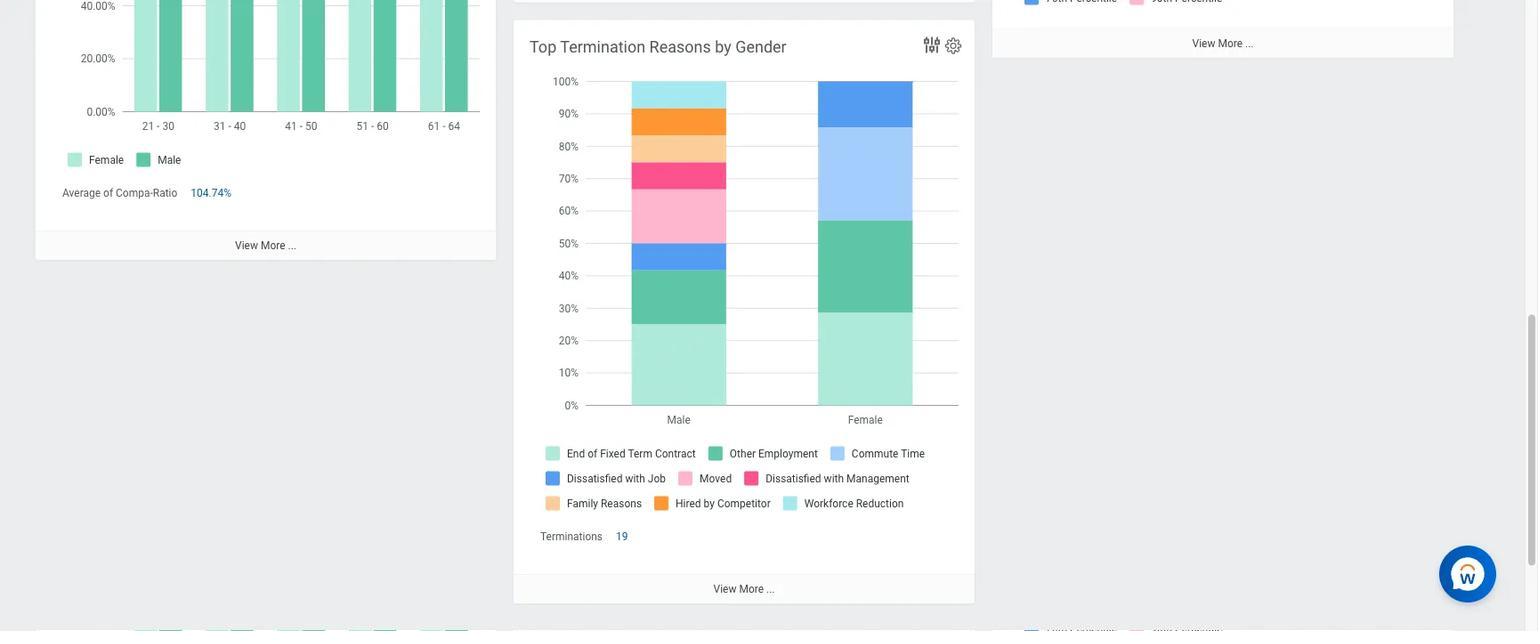 Task type: locate. For each thing, give the bounding box(es) containing it.
2 horizontal spatial more
[[1219, 38, 1243, 50]]

0 horizontal spatial more
[[261, 240, 285, 252]]

view more ... inside 'top termination reasons by gender' element
[[714, 584, 775, 596]]

19 button
[[616, 530, 631, 544]]

... inside avg. compa-ratio by gender & age group element
[[288, 240, 297, 252]]

more inside leadership diversity benchmarks element
[[1219, 38, 1243, 50]]

2 vertical spatial view
[[714, 584, 737, 596]]

2 vertical spatial more
[[740, 584, 764, 596]]

view more ... inside leadership diversity benchmarks element
[[1193, 38, 1254, 50]]

top termination reasons by gender element
[[514, 20, 975, 604]]

2 horizontal spatial view more ... link
[[993, 29, 1454, 58]]

view more ...
[[1193, 38, 1254, 50], [235, 240, 297, 252], [714, 584, 775, 596]]

more inside avg. compa-ratio by gender & age group element
[[261, 240, 285, 252]]

of
[[103, 187, 113, 200]]

0 horizontal spatial view more ...
[[235, 240, 297, 252]]

more for leadership diversity benchmarks element in the top of the page
[[1219, 38, 1243, 50]]

view more ... inside avg. compa-ratio by gender & age group element
[[235, 240, 297, 252]]

... inside leadership diversity benchmarks element
[[1246, 38, 1254, 50]]

more
[[1219, 38, 1243, 50], [261, 240, 285, 252], [740, 584, 764, 596]]

0 vertical spatial view
[[1193, 38, 1216, 50]]

view inside leadership diversity benchmarks element
[[1193, 38, 1216, 50]]

more for avg. compa-ratio by gender & age group element at the top
[[261, 240, 285, 252]]

view more ... for leadership diversity benchmarks element in the top of the page
[[1193, 38, 1254, 50]]

2 horizontal spatial view more ...
[[1193, 38, 1254, 50]]

1 vertical spatial more
[[261, 240, 285, 252]]

104.74%
[[191, 187, 232, 200]]

2 vertical spatial ...
[[767, 584, 775, 596]]

1 vertical spatial view more ...
[[235, 240, 297, 252]]

0 vertical spatial view more ... link
[[993, 29, 1454, 58]]

...
[[1246, 38, 1254, 50], [288, 240, 297, 252], [767, 584, 775, 596]]

0 vertical spatial view more ...
[[1193, 38, 1254, 50]]

view more ... for avg. compa-ratio by gender & age group element at the top
[[235, 240, 297, 252]]

view more ... link for avg. compa-ratio by gender & age group element at the top
[[36, 231, 496, 260]]

2 vertical spatial view more ...
[[714, 584, 775, 596]]

0 vertical spatial more
[[1219, 38, 1243, 50]]

view inside 'top termination reasons by gender' element
[[714, 584, 737, 596]]

1 horizontal spatial view
[[714, 584, 737, 596]]

top termination reasons by gender
[[530, 38, 787, 57]]

1 vertical spatial ...
[[288, 240, 297, 252]]

0 horizontal spatial view
[[235, 240, 258, 252]]

2 vertical spatial view more ... link
[[514, 575, 975, 604]]

... for leadership diversity benchmarks element in the top of the page
[[1246, 38, 1254, 50]]

1 horizontal spatial view more ...
[[714, 584, 775, 596]]

average
[[62, 187, 101, 200]]

2 horizontal spatial ...
[[1246, 38, 1254, 50]]

view inside avg. compa-ratio by gender & age group element
[[235, 240, 258, 252]]

view for avg. compa-ratio by gender & age group element at the top
[[235, 240, 258, 252]]

view
[[1193, 38, 1216, 50], [235, 240, 258, 252], [714, 584, 737, 596]]

gender
[[736, 38, 787, 57]]

ratio
[[153, 187, 178, 200]]

0 horizontal spatial ...
[[288, 240, 297, 252]]

1 vertical spatial view
[[235, 240, 258, 252]]

... for avg. compa-ratio by gender & age group element at the top
[[288, 240, 297, 252]]

104.74% button
[[191, 186, 234, 201]]

top
[[530, 38, 557, 57]]

leadership diversity benchmarks element
[[993, 0, 1454, 58]]

1 vertical spatial view more ... link
[[36, 231, 496, 260]]

2 horizontal spatial view
[[1193, 38, 1216, 50]]

0 vertical spatial ...
[[1246, 38, 1254, 50]]

0 horizontal spatial view more ... link
[[36, 231, 496, 260]]

1 horizontal spatial more
[[740, 584, 764, 596]]

view more ... link
[[993, 29, 1454, 58], [36, 231, 496, 260], [514, 575, 975, 604]]

1 horizontal spatial ...
[[767, 584, 775, 596]]

... inside 'top termination reasons by gender' element
[[767, 584, 775, 596]]

terminations
[[541, 531, 603, 543]]



Task type: vqa. For each thing, say whether or not it's contained in the screenshot.
payroll journals for external gl - detailed - expand/collapse chart Icon
no



Task type: describe. For each thing, give the bounding box(es) containing it.
termination
[[560, 38, 646, 57]]

1 horizontal spatial view more ... link
[[514, 575, 975, 604]]

19
[[616, 531, 628, 543]]

more inside 'top termination reasons by gender' element
[[740, 584, 764, 596]]

reasons
[[650, 38, 711, 57]]

view for leadership diversity benchmarks element in the top of the page
[[1193, 38, 1216, 50]]

configure and view chart data image
[[922, 35, 943, 56]]

view more ... link for leadership diversity benchmarks element in the top of the page
[[993, 29, 1454, 58]]

avg. compa-ratio by gender & age group element
[[36, 0, 496, 260]]

average of compa-ratio
[[62, 187, 178, 200]]

by
[[715, 38, 732, 57]]

configure top termination reasons by gender image
[[944, 37, 964, 56]]

compa-
[[116, 187, 153, 200]]



